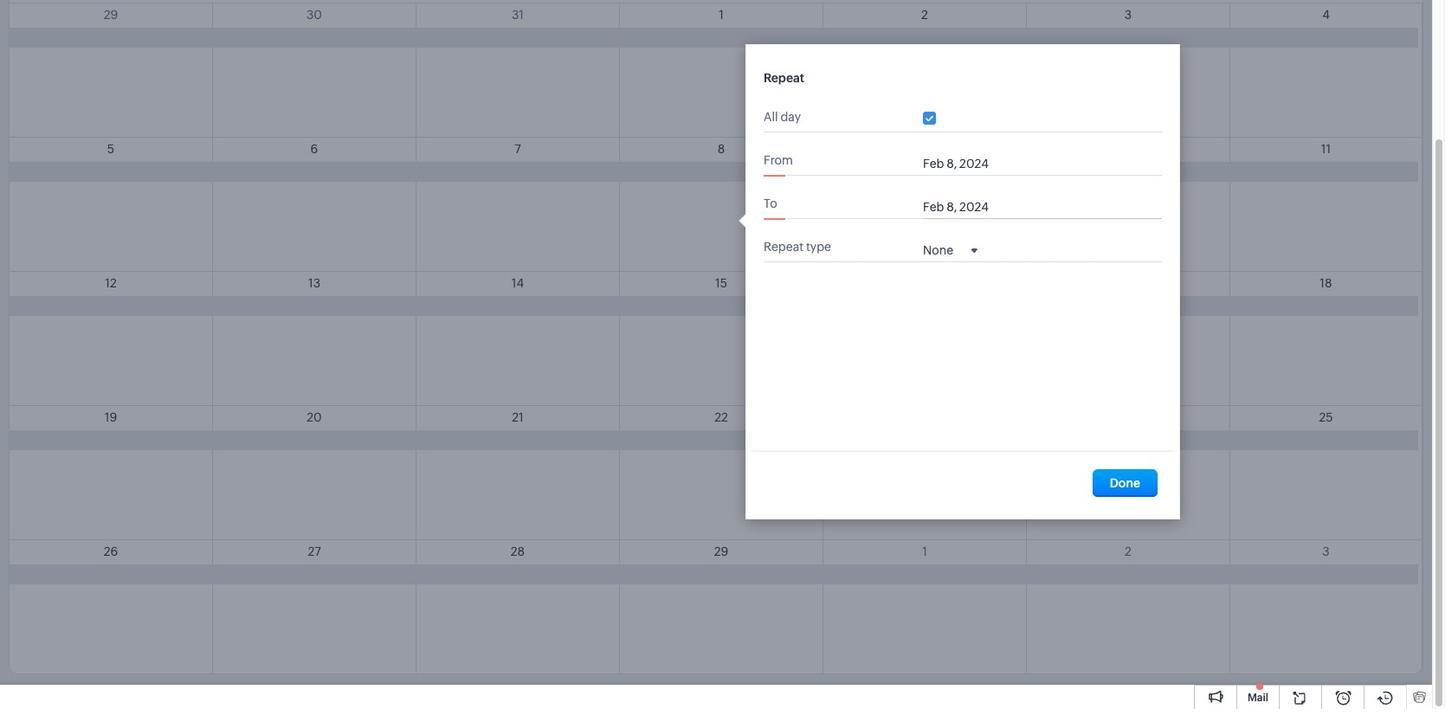Task type: vqa. For each thing, say whether or not it's contained in the screenshot.
12
yes



Task type: describe. For each thing, give the bounding box(es) containing it.
1 horizontal spatial 29
[[714, 545, 729, 559]]

0 horizontal spatial 3
[[1125, 8, 1132, 22]]

4
[[1323, 8, 1330, 22]]

11
[[1322, 142, 1331, 156]]

8
[[718, 142, 725, 156]]

type
[[806, 240, 831, 254]]

from
[[764, 153, 793, 167]]

7
[[515, 142, 521, 156]]

day
[[781, 110, 801, 124]]

1 vertical spatial 2
[[1125, 545, 1132, 559]]

mmm d, yyyy text field for from
[[923, 157, 1019, 171]]

28
[[511, 545, 525, 559]]

26
[[104, 545, 118, 559]]

19
[[105, 411, 117, 424]]

all day
[[764, 110, 801, 124]]

31
[[512, 8, 524, 22]]

repeat type
[[764, 240, 831, 254]]



Task type: locate. For each thing, give the bounding box(es) containing it.
29
[[104, 8, 118, 22], [714, 545, 729, 559]]

repeat for repeat type
[[764, 240, 804, 254]]

none
[[923, 243, 954, 257]]

0 horizontal spatial 2
[[922, 8, 928, 22]]

None button
[[1093, 469, 1158, 497]]

1
[[719, 8, 724, 22], [923, 545, 928, 559]]

0 horizontal spatial 29
[[104, 8, 118, 22]]

repeat for repeat
[[764, 71, 805, 85]]

1 vertical spatial repeat
[[764, 240, 804, 254]]

1 horizontal spatial 2
[[1125, 545, 1132, 559]]

mmm d, yyyy text field
[[923, 157, 1019, 171], [923, 200, 1019, 214]]

1 repeat from the top
[[764, 71, 805, 85]]

27
[[308, 545, 321, 559]]

15
[[715, 276, 728, 290]]

6
[[311, 142, 318, 156]]

3
[[1125, 8, 1132, 22], [1323, 545, 1330, 559]]

repeat left "type"
[[764, 240, 804, 254]]

5
[[107, 142, 114, 156]]

25
[[1320, 411, 1334, 424]]

18
[[1320, 276, 1333, 290]]

mmm d, yyyy text field down 9
[[923, 157, 1019, 171]]

1 vertical spatial 3
[[1323, 545, 1330, 559]]

all
[[764, 110, 778, 124]]

None field
[[923, 242, 978, 257]]

1 vertical spatial 29
[[714, 545, 729, 559]]

2 repeat from the top
[[764, 240, 804, 254]]

13
[[308, 276, 321, 290]]

0 vertical spatial 1
[[719, 8, 724, 22]]

0 horizontal spatial 1
[[719, 8, 724, 22]]

2
[[922, 8, 928, 22], [1125, 545, 1132, 559]]

1 horizontal spatial 1
[[923, 545, 928, 559]]

9
[[921, 142, 929, 156]]

1 vertical spatial mmm d, yyyy text field
[[923, 200, 1019, 214]]

0 vertical spatial 3
[[1125, 8, 1132, 22]]

mmm d, yyyy text field for to
[[923, 200, 1019, 214]]

1 horizontal spatial 3
[[1323, 545, 1330, 559]]

0 vertical spatial repeat
[[764, 71, 805, 85]]

0 vertical spatial mmm d, yyyy text field
[[923, 157, 1019, 171]]

22
[[715, 411, 728, 424]]

repeat up 'all day'
[[764, 71, 805, 85]]

30
[[307, 8, 322, 22]]

12
[[105, 276, 117, 290]]

0 vertical spatial 29
[[104, 8, 118, 22]]

20
[[307, 411, 322, 424]]

mail
[[1248, 692, 1269, 704]]

14
[[512, 276, 524, 290]]

1 mmm d, yyyy text field from the top
[[923, 157, 1019, 171]]

2 mmm d, yyyy text field from the top
[[923, 200, 1019, 214]]

mmm d, yyyy text field up none field
[[923, 200, 1019, 214]]

21
[[512, 411, 524, 424]]

1 vertical spatial 1
[[923, 545, 928, 559]]

to
[[764, 197, 778, 210]]

repeat
[[764, 71, 805, 85], [764, 240, 804, 254]]

0 vertical spatial 2
[[922, 8, 928, 22]]



